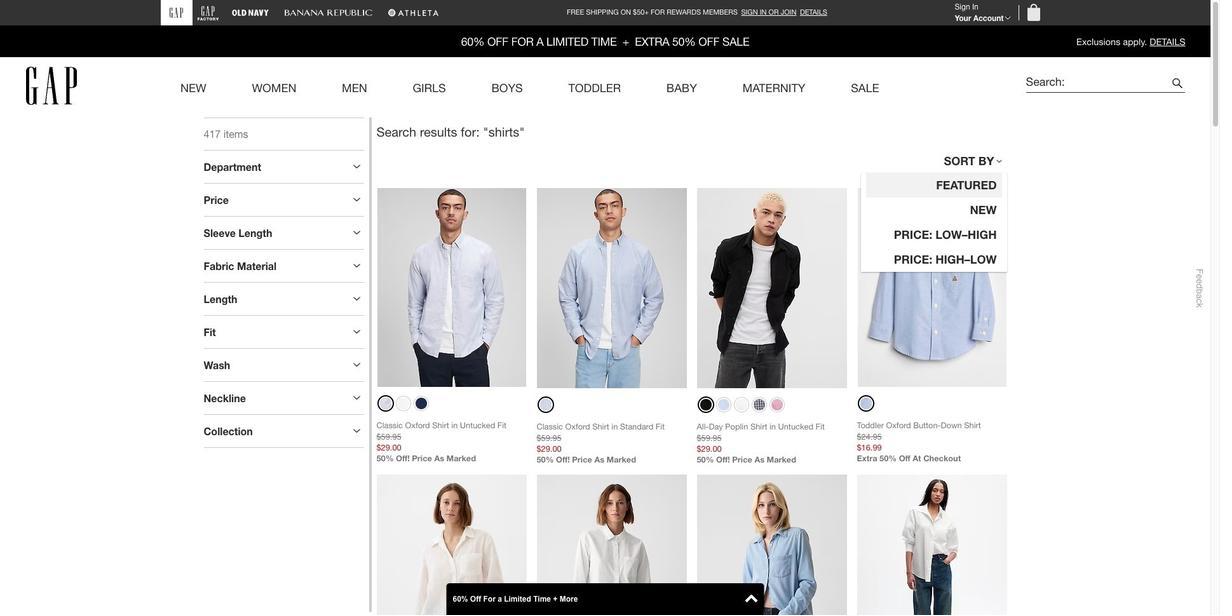Task type: describe. For each thing, give the bounding box(es) containing it.
athleta image
[[388, 5, 439, 20]]

4 option from the top
[[867, 247, 1003, 272]]

now $29.00 text field for was $59.95 text box corresponding to classic oxford shirt in standard fit image
[[537, 444, 687, 456]]

was $59.95 text field for classic oxford shirt in untucked fit image
[[377, 432, 402, 442]]

organic cotton big shirt image
[[858, 475, 1008, 616]]

60% off for a limited time + extra 50% off sale image
[[0, 25, 1211, 57]]

100% linen boyfriend shirt image
[[377, 475, 527, 616]]

Now $16.99 text field
[[858, 443, 1008, 454]]

gap image
[[170, 7, 183, 18]]

classic oxford shirt in standard fit image
[[537, 188, 687, 388]]

Now $29.00 text field
[[697, 444, 847, 456]]

all-day poplin shirt in untucked fit image
[[697, 188, 847, 388]]



Task type: locate. For each thing, give the bounding box(es) containing it.
1 horizontal spatial was $59.95 text field
[[537, 433, 562, 443]]

417 items in the product grid element
[[204, 128, 248, 140]]

list box
[[862, 173, 1008, 272]]

None search field
[[1014, 67, 1186, 104]]

organic cotton perfect shirt image
[[537, 475, 687, 616]]

0 horizontal spatial was $59.95 text field
[[377, 432, 402, 442]]

option
[[867, 173, 1003, 198], [867, 198, 1003, 222], [867, 222, 1003, 247], [867, 247, 1003, 272]]

Was $24.95 text field
[[858, 432, 882, 442]]

gap factory image
[[197, 5, 219, 21]]

Was $59.95 text field
[[377, 432, 402, 442], [537, 433, 562, 443], [697, 433, 722, 443]]

banana republic image
[[284, 5, 372, 20]]

gap logo image
[[26, 67, 77, 105]]

Now $29.00 text field
[[377, 443, 527, 454], [537, 444, 687, 456]]

open my account menu image
[[1005, 16, 1011, 20]]

now $29.00 text field for was $59.95 text box corresponding to classic oxford shirt in untucked fit image
[[377, 443, 527, 454]]

organic cotton denim perfect shirt image
[[697, 475, 847, 616]]

old navy image
[[232, 5, 269, 20]]

3 option from the top
[[867, 222, 1003, 247]]

2 option from the top
[[867, 198, 1003, 222]]

1 option from the top
[[867, 173, 1003, 198]]

was $59.95 text field for the all-day poplin shirt in untucked fit image
[[697, 433, 722, 443]]

1 horizontal spatial now $29.00 text field
[[537, 444, 687, 456]]

was $59.95 text field for classic oxford shirt in standard fit image
[[537, 433, 562, 443]]

2 horizontal spatial was $59.95 text field
[[697, 433, 722, 443]]

classic oxford shirt in untucked fit image
[[377, 188, 527, 387]]

0 horizontal spatial now $29.00 text field
[[377, 443, 527, 454]]

search search field
[[1027, 73, 1169, 92]]

toddler oxford button-down shirt image
[[858, 188, 1008, 387]]



Task type: vqa. For each thing, say whether or not it's contained in the screenshot.
the leftmost $59.95
no



